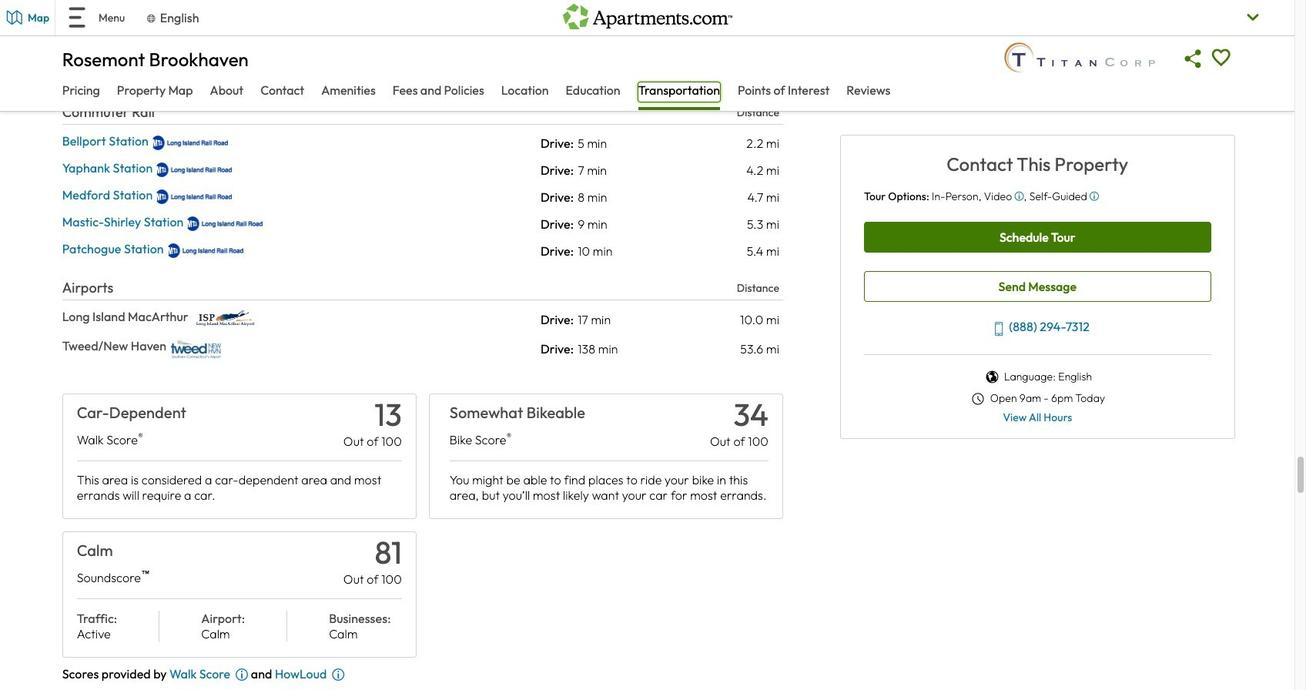 Task type: describe. For each thing, give the bounding box(es) containing it.
share listing image
[[1180, 45, 1207, 72]]

property management company logo image
[[1001, 40, 1158, 75]]

2 more information image from the left
[[1090, 192, 1099, 201]]



Task type: locate. For each thing, give the bounding box(es) containing it.
0 horizontal spatial more information image
[[1015, 192, 1024, 201]]

long island macarthur image
[[192, 309, 261, 331]]

more information image
[[1015, 192, 1024, 201], [1090, 192, 1099, 201]]

apartments.com logo image
[[563, 0, 732, 29]]

tweed-new haven image
[[170, 338, 222, 360]]

1 horizontal spatial more information image
[[1090, 192, 1099, 201]]

long island rail road image
[[152, 136, 228, 150], [157, 163, 232, 177], [157, 190, 232, 204], [187, 217, 263, 231], [168, 244, 243, 258]]

1 more information image from the left
[[1015, 192, 1024, 201]]



Task type: vqa. For each thing, say whether or not it's contained in the screenshot.
apartments.com logo
yes



